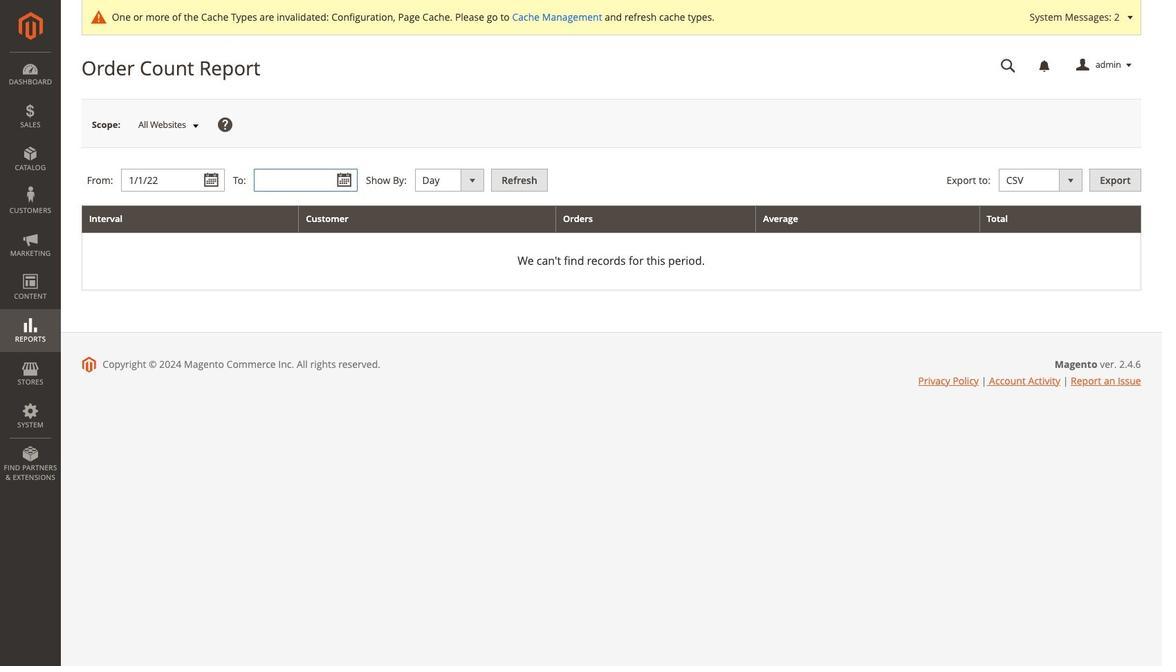Task type: locate. For each thing, give the bounding box(es) containing it.
menu bar
[[0, 52, 61, 489]]

magento admin panel image
[[18, 12, 43, 40]]

None text field
[[121, 169, 225, 192], [254, 169, 358, 192], [121, 169, 225, 192], [254, 169, 358, 192]]



